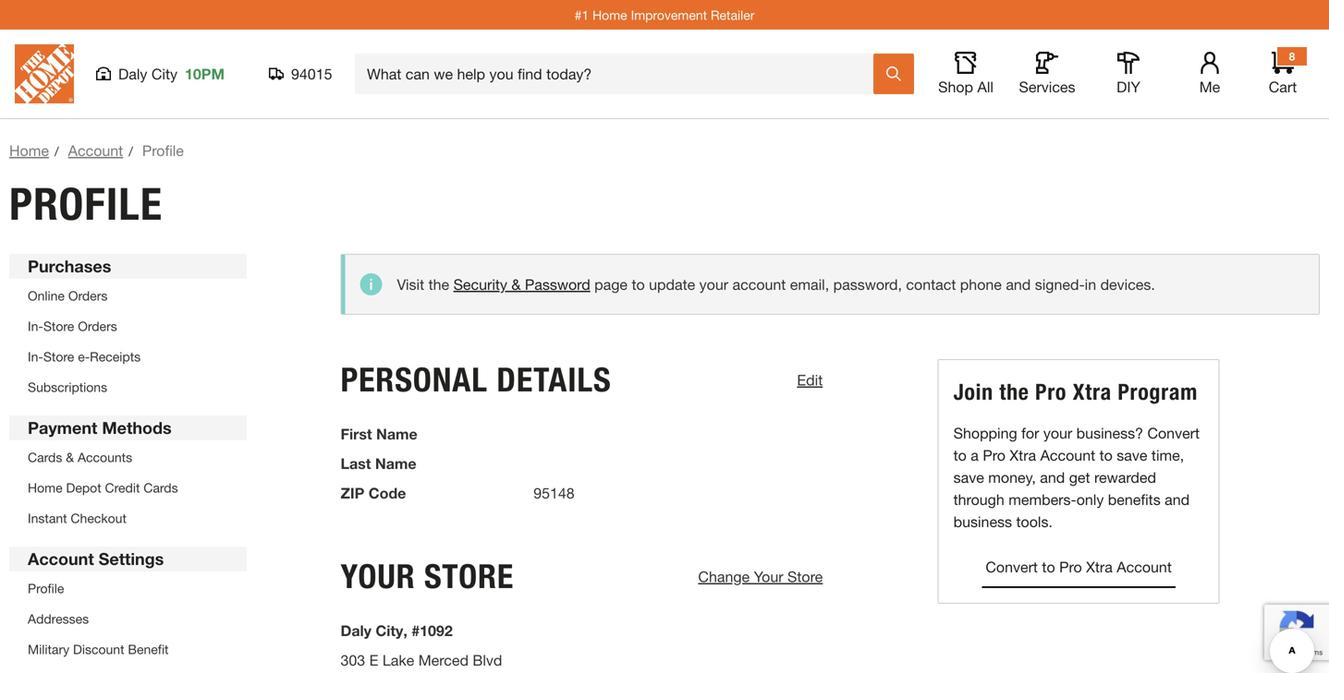 Task type: describe. For each thing, give the bounding box(es) containing it.
benefits
[[1108, 491, 1161, 509]]

program
[[1118, 379, 1198, 406]]

business
[[954, 514, 1012, 531]]

email,
[[790, 276, 829, 294]]

members-
[[1009, 491, 1077, 509]]

303
[[341, 652, 365, 670]]

merced
[[419, 652, 469, 670]]

in-store orders
[[28, 319, 117, 334]]

security
[[454, 276, 507, 294]]

convert to pro xtra account button
[[982, 548, 1176, 589]]

94015 button
[[269, 65, 333, 83]]

home depot credit cards link
[[28, 481, 178, 496]]

code
[[369, 485, 406, 502]]

0 horizontal spatial &
[[66, 450, 74, 465]]

1 horizontal spatial save
[[1117, 447, 1148, 465]]

account inside button
[[1117, 559, 1172, 576]]

in-store orders link
[[28, 319, 117, 334]]

business?
[[1077, 425, 1144, 442]]

0 horizontal spatial your
[[700, 276, 729, 294]]

account
[[733, 276, 786, 294]]

signed-
[[1035, 276, 1085, 294]]

daly city 10pm
[[118, 65, 225, 83]]

cards & accounts
[[28, 450, 132, 465]]

details
[[497, 360, 612, 400]]

online orders
[[28, 288, 108, 304]]

0 vertical spatial orders
[[68, 288, 108, 304]]

What can we help you find today? search field
[[367, 55, 873, 93]]

password
[[525, 276, 590, 294]]

contact
[[906, 276, 956, 294]]

in
[[1085, 276, 1097, 294]]

page
[[595, 276, 628, 294]]

rewarded
[[1095, 469, 1156, 487]]

shop all
[[938, 78, 994, 96]]

home for home depot credit cards
[[28, 481, 63, 496]]

daly city, #1092
[[341, 623, 453, 640]]

methods
[[102, 418, 172, 438]]

visit
[[397, 276, 424, 294]]

to inside shopping for your business? convert to a
[[954, 447, 967, 465]]

#1
[[575, 7, 589, 22]]

benefit
[[128, 643, 169, 658]]

convert inside button
[[986, 559, 1038, 576]]

accounts
[[78, 450, 132, 465]]

0 vertical spatial profile
[[142, 142, 184, 159]]

convert to pro xtra account
[[986, 559, 1172, 576]]

services
[[1019, 78, 1076, 96]]

get
[[1069, 469, 1090, 487]]

a
[[971, 447, 979, 465]]

shop all button
[[937, 52, 996, 96]]

devices.
[[1101, 276, 1155, 294]]

addresses link
[[28, 612, 89, 627]]

join
[[954, 379, 994, 406]]

settings
[[99, 550, 164, 569]]

online orders link
[[28, 288, 108, 304]]

name for first name
[[376, 426, 418, 443]]

1 vertical spatial profile
[[9, 178, 163, 231]]

account up profile link
[[28, 550, 94, 569]]

shopping for your business? convert to a
[[954, 425, 1200, 465]]

account up 'get'
[[1041, 447, 1096, 465]]

in-store e-receipts link
[[28, 349, 141, 365]]

store
[[424, 557, 514, 597]]

cart
[[1269, 78, 1297, 96]]

home depot credit cards
[[28, 481, 178, 496]]

first name
[[341, 426, 418, 443]]

1 horizontal spatial cards
[[144, 481, 178, 496]]

2 vertical spatial store
[[788, 569, 823, 586]]

tools.
[[1016, 514, 1053, 531]]

diy
[[1117, 78, 1141, 96]]

last name
[[341, 455, 417, 473]]

only
[[1077, 491, 1104, 509]]

#1092
[[412, 623, 453, 640]]

military discount benefit
[[28, 643, 169, 658]]

to save time, save money, and get rewarded through members-only benefits and business tools.
[[954, 447, 1190, 531]]

all
[[978, 78, 994, 96]]

the home depot logo image
[[15, 44, 74, 104]]

pro xtra account
[[983, 447, 1096, 465]]

0 horizontal spatial save
[[954, 469, 984, 487]]

xtra for to
[[1086, 559, 1113, 576]]

depot
[[66, 481, 101, 496]]

2 horizontal spatial and
[[1165, 491, 1190, 509]]

pro for the
[[1035, 379, 1067, 406]]

visit the security & password page to update your account email, password, contact phone and signed-in devices.
[[397, 276, 1155, 294]]

discount
[[73, 643, 124, 658]]

first
[[341, 426, 372, 443]]

shop
[[938, 78, 973, 96]]

2 vertical spatial profile
[[28, 582, 64, 597]]

your
[[341, 557, 416, 597]]

1 vertical spatial orders
[[78, 319, 117, 334]]

95148
[[534, 485, 575, 502]]



Task type: locate. For each thing, give the bounding box(es) containing it.
& right 'security'
[[512, 276, 521, 294]]

home left account link
[[9, 142, 49, 159]]

to inside to save time, save money, and get rewarded through members-only benefits and business tools.
[[1100, 447, 1113, 465]]

303 e lake merced blvd
[[341, 652, 502, 670]]

your
[[754, 569, 784, 586]]

in-
[[28, 319, 43, 334], [28, 349, 43, 365]]

personal details
[[341, 360, 612, 400]]

the for join
[[1000, 379, 1030, 406]]

city
[[151, 65, 178, 83]]

daly for daly city 10pm
[[118, 65, 147, 83]]

convert inside shopping for your business? convert to a
[[1148, 425, 1200, 442]]

instant checkout link
[[28, 511, 127, 526]]

alert containing visit the
[[341, 254, 1320, 315]]

daly for daly city, #1092
[[341, 623, 372, 640]]

0 vertical spatial daly
[[118, 65, 147, 83]]

subscriptions
[[28, 380, 107, 395]]

xtra up business?
[[1073, 379, 1112, 406]]

blvd
[[473, 652, 502, 670]]

convert up time,
[[1148, 425, 1200, 442]]

the
[[429, 276, 449, 294], [1000, 379, 1030, 406]]

zip
[[341, 485, 364, 502]]

store
[[43, 319, 74, 334], [43, 349, 74, 365], [788, 569, 823, 586]]

1 vertical spatial convert
[[986, 559, 1038, 576]]

0 vertical spatial name
[[376, 426, 418, 443]]

addresses
[[28, 612, 89, 627]]

1 vertical spatial &
[[66, 450, 74, 465]]

edit
[[797, 372, 823, 389]]

pro up for
[[1035, 379, 1067, 406]]

military
[[28, 643, 69, 658]]

to down business?
[[1100, 447, 1113, 465]]

0 vertical spatial save
[[1117, 447, 1148, 465]]

cards
[[28, 450, 62, 465], [144, 481, 178, 496]]

pro
[[1035, 379, 1067, 406], [983, 447, 1006, 465], [1060, 559, 1082, 576]]

0 vertical spatial pro
[[1035, 379, 1067, 406]]

home up instant
[[28, 481, 63, 496]]

money,
[[989, 469, 1036, 487]]

1 horizontal spatial and
[[1040, 469, 1065, 487]]

your inside shopping for your business? convert to a
[[1044, 425, 1073, 442]]

cards down payment
[[28, 450, 62, 465]]

0 vertical spatial the
[[429, 276, 449, 294]]

receipts
[[90, 349, 141, 365]]

0 vertical spatial and
[[1006, 276, 1031, 294]]

home link
[[9, 142, 49, 159]]

change your store
[[698, 569, 823, 586]]

1 vertical spatial and
[[1040, 469, 1065, 487]]

& down payment
[[66, 450, 74, 465]]

0 vertical spatial home
[[593, 7, 627, 22]]

2 vertical spatial home
[[28, 481, 63, 496]]

cart 8
[[1269, 50, 1297, 96]]

2 vertical spatial and
[[1165, 491, 1190, 509]]

to right page
[[632, 276, 645, 294]]

cards right credit
[[144, 481, 178, 496]]

credit
[[105, 481, 140, 496]]

1 vertical spatial save
[[954, 469, 984, 487]]

pro for to
[[1060, 559, 1082, 576]]

1 in- from the top
[[28, 319, 43, 334]]

name
[[376, 426, 418, 443], [375, 455, 417, 473]]

name for last name
[[375, 455, 417, 473]]

the for visit
[[429, 276, 449, 294]]

#1 home improvement retailer
[[575, 7, 755, 22]]

orders
[[68, 288, 108, 304], [78, 319, 117, 334]]

join the pro xtra program
[[954, 379, 1198, 406]]

1 vertical spatial daly
[[341, 623, 372, 640]]

in- up subscriptions link
[[28, 349, 43, 365]]

instant checkout
[[28, 511, 127, 526]]

me
[[1200, 78, 1221, 96]]

e-
[[78, 349, 90, 365]]

account right home link
[[68, 142, 123, 159]]

profile up 'addresses' link
[[28, 582, 64, 597]]

in- for in-store orders
[[28, 319, 43, 334]]

1 horizontal spatial daly
[[341, 623, 372, 640]]

in- down online
[[28, 319, 43, 334]]

account down the benefits
[[1117, 559, 1172, 576]]

last
[[341, 455, 371, 473]]

0 vertical spatial convert
[[1148, 425, 1200, 442]]

xtra
[[1073, 379, 1112, 406], [1010, 447, 1036, 465], [1086, 559, 1113, 576]]

to inside alert
[[632, 276, 645, 294]]

instant
[[28, 511, 67, 526]]

lake
[[383, 652, 414, 670]]

xtra down for
[[1010, 447, 1036, 465]]

0 vertical spatial in-
[[28, 319, 43, 334]]

1 vertical spatial the
[[1000, 379, 1030, 406]]

1 vertical spatial xtra
[[1010, 447, 1036, 465]]

convert
[[1148, 425, 1200, 442], [986, 559, 1038, 576]]

profile link
[[28, 582, 64, 597]]

1 vertical spatial name
[[375, 455, 417, 473]]

store left e-
[[43, 349, 74, 365]]

to down tools.
[[1042, 559, 1055, 576]]

alert
[[341, 254, 1320, 315]]

zip code
[[341, 485, 406, 502]]

cards & accounts link
[[28, 450, 132, 465]]

convert down tools.
[[986, 559, 1038, 576]]

1 vertical spatial home
[[9, 142, 49, 159]]

0 horizontal spatial daly
[[118, 65, 147, 83]]

and up members-
[[1040, 469, 1065, 487]]

save up rewarded at the bottom of page
[[1117, 447, 1148, 465]]

1 vertical spatial store
[[43, 349, 74, 365]]

home for home
[[9, 142, 49, 159]]

and inside alert
[[1006, 276, 1031, 294]]

purchases
[[28, 257, 111, 276]]

e
[[369, 652, 378, 670]]

name up code
[[375, 455, 417, 473]]

account
[[68, 142, 123, 159], [1041, 447, 1096, 465], [28, 550, 94, 569], [1117, 559, 1172, 576]]

your store
[[341, 557, 514, 597]]

0 vertical spatial cards
[[28, 450, 62, 465]]

payment
[[28, 418, 97, 438]]

94015
[[291, 65, 332, 83]]

0 vertical spatial your
[[700, 276, 729, 294]]

save down a
[[954, 469, 984, 487]]

0 vertical spatial &
[[512, 276, 521, 294]]

store for orders
[[43, 319, 74, 334]]

change your store button
[[698, 569, 823, 586]]

1 horizontal spatial the
[[1000, 379, 1030, 406]]

and right phone
[[1006, 276, 1031, 294]]

your right 'update'
[[700, 276, 729, 294]]

store down online orders
[[43, 319, 74, 334]]

1 vertical spatial pro
[[983, 447, 1006, 465]]

retailer
[[711, 7, 755, 22]]

the right join
[[1000, 379, 1030, 406]]

to inside button
[[1042, 559, 1055, 576]]

and
[[1006, 276, 1031, 294], [1040, 469, 1065, 487], [1165, 491, 1190, 509]]

the right 'visit'
[[429, 276, 449, 294]]

to
[[632, 276, 645, 294], [954, 447, 967, 465], [1100, 447, 1113, 465], [1042, 559, 1055, 576]]

update
[[649, 276, 695, 294]]

account settings
[[28, 550, 164, 569]]

shopping
[[954, 425, 1018, 442]]

daly left city
[[118, 65, 147, 83]]

1 horizontal spatial your
[[1044, 425, 1073, 442]]

your
[[700, 276, 729, 294], [1044, 425, 1073, 442]]

profile down account link
[[9, 178, 163, 231]]

orders up in-store e-receipts link
[[78, 319, 117, 334]]

pro inside button
[[1060, 559, 1082, 576]]

daly up the 303 at the left bottom of page
[[341, 623, 372, 640]]

and right the benefits
[[1165, 491, 1190, 509]]

the inside alert
[[429, 276, 449, 294]]

1 vertical spatial your
[[1044, 425, 1073, 442]]

home
[[593, 7, 627, 22], [9, 142, 49, 159], [28, 481, 63, 496]]

in-store e-receipts
[[28, 349, 141, 365]]

store for e-
[[43, 349, 74, 365]]

name up 'last name'
[[376, 426, 418, 443]]

edit button
[[797, 372, 823, 389]]

10pm
[[185, 65, 225, 83]]

orders up in-store orders link on the left of page
[[68, 288, 108, 304]]

personal
[[341, 360, 488, 400]]

military discount benefit link
[[28, 643, 169, 658]]

save
[[1117, 447, 1148, 465], [954, 469, 984, 487]]

2 vertical spatial pro
[[1060, 559, 1082, 576]]

in- for in-store e-receipts
[[28, 349, 43, 365]]

xtra for the
[[1073, 379, 1112, 406]]

diy button
[[1099, 52, 1158, 96]]

to left a
[[954, 447, 967, 465]]

your right for
[[1044, 425, 1073, 442]]

store right your
[[788, 569, 823, 586]]

0 vertical spatial xtra
[[1073, 379, 1112, 406]]

subscriptions link
[[28, 380, 107, 395]]

phone
[[960, 276, 1002, 294]]

home right #1
[[593, 7, 627, 22]]

city,
[[376, 623, 408, 640]]

& inside alert
[[512, 276, 521, 294]]

me button
[[1181, 52, 1240, 96]]

1 vertical spatial in-
[[28, 349, 43, 365]]

xtra inside the convert to pro xtra account button
[[1086, 559, 1113, 576]]

2 vertical spatial xtra
[[1086, 559, 1113, 576]]

8
[[1289, 50, 1296, 63]]

2 in- from the top
[[28, 349, 43, 365]]

0 vertical spatial store
[[43, 319, 74, 334]]

0 horizontal spatial and
[[1006, 276, 1031, 294]]

1 horizontal spatial convert
[[1148, 425, 1200, 442]]

xtra down only
[[1086, 559, 1113, 576]]

pro right a
[[983, 447, 1006, 465]]

services button
[[1018, 52, 1077, 96]]

payment methods
[[28, 418, 172, 438]]

1 vertical spatial cards
[[144, 481, 178, 496]]

improvement
[[631, 7, 707, 22]]

profile right account link
[[142, 142, 184, 159]]

0 horizontal spatial the
[[429, 276, 449, 294]]

0 horizontal spatial cards
[[28, 450, 62, 465]]

1 horizontal spatial &
[[512, 276, 521, 294]]

0 horizontal spatial convert
[[986, 559, 1038, 576]]

password,
[[834, 276, 902, 294]]

pro down only
[[1060, 559, 1082, 576]]

through
[[954, 491, 1005, 509]]



Task type: vqa. For each thing, say whether or not it's contained in the screenshot.
"productivity" at the top of page
no



